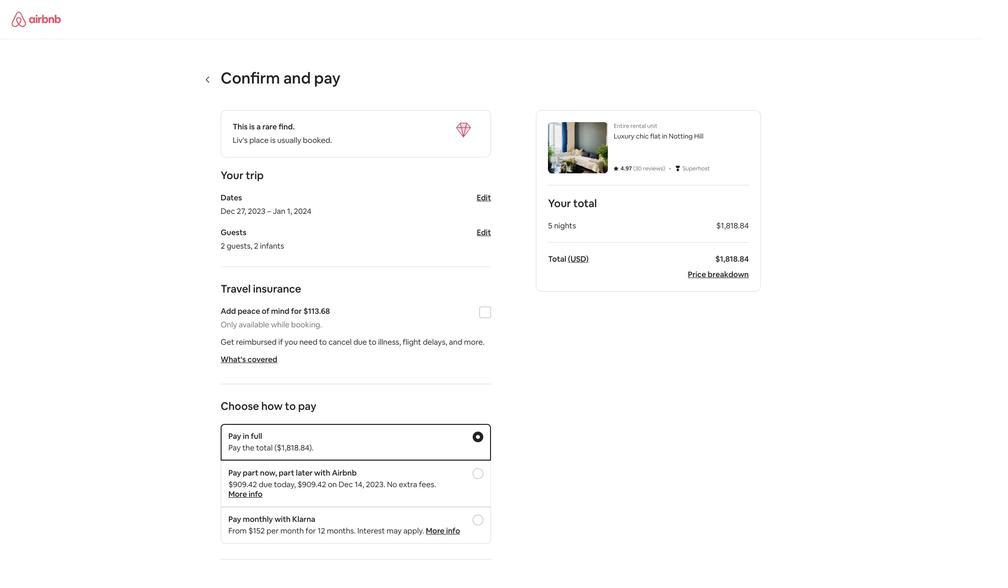Task type: locate. For each thing, give the bounding box(es) containing it.
no
[[387, 480, 397, 490]]

cancel
[[329, 337, 352, 347]]

liv's
[[233, 135, 248, 145]]

is
[[249, 122, 255, 132], [270, 135, 276, 145]]

$909.42 down the
[[228, 480, 257, 490]]

add
[[221, 306, 236, 316]]

for
[[291, 306, 302, 316], [306, 526, 316, 536]]

dates
[[221, 193, 242, 203]]

for right 'mind'
[[291, 306, 302, 316]]

1 horizontal spatial more
[[426, 526, 445, 536]]

edit
[[477, 193, 491, 203], [477, 227, 491, 238]]

with up month
[[275, 514, 291, 525]]

more info button up the monthly in the left of the page
[[228, 489, 263, 499]]

now,
[[260, 468, 277, 478]]

pay left now,
[[228, 468, 241, 478]]

12
[[318, 526, 325, 536]]

your up dates
[[221, 169, 244, 182]]

2 $909.42 from the left
[[298, 480, 326, 490]]

part up 'today,'
[[279, 468, 294, 478]]

1 horizontal spatial to
[[319, 337, 327, 347]]

0 horizontal spatial info
[[249, 489, 263, 499]]

4.97
[[621, 165, 632, 172]]

(usd)
[[568, 254, 589, 264]]

insurance
[[253, 282, 301, 296]]

1 horizontal spatial with
[[314, 468, 330, 478]]

total
[[548, 254, 566, 264]]

part left now,
[[243, 468, 258, 478]]

0 horizontal spatial more info button
[[228, 489, 263, 499]]

1 horizontal spatial in
[[662, 132, 668, 141]]

info right apply. on the bottom left of page
[[446, 526, 460, 536]]

for inside the add peace of mind for $113.68 only available while booking.
[[291, 306, 302, 316]]

1 horizontal spatial info
[[446, 526, 460, 536]]

in left full
[[243, 431, 249, 441]]

1 vertical spatial $1,818.84
[[716, 254, 749, 264]]

may
[[387, 526, 402, 536]]

total inside pay in full pay the total ($1,818.84).
[[256, 443, 273, 453]]

$1,818.84 for total
[[716, 254, 749, 264]]

chic
[[636, 132, 649, 141]]

0 vertical spatial edit
[[477, 193, 491, 203]]

1 horizontal spatial due
[[353, 337, 367, 347]]

0 horizontal spatial more
[[228, 489, 247, 499]]

due
[[353, 337, 367, 347], [259, 480, 272, 490]]

pay left full
[[228, 431, 241, 441]]

4 pay from the top
[[228, 514, 241, 525]]

this
[[233, 122, 248, 132]]

to left 'illness,'
[[369, 337, 376, 347]]

more info button right apply. on the bottom left of page
[[426, 526, 460, 536]]

2 left guests,
[[221, 241, 225, 251]]

your for your total
[[548, 197, 571, 210]]

edit button for guests 2 guests, 2 infants
[[477, 227, 491, 238]]

4.97 ( 30 reviews )
[[621, 165, 665, 172]]

1 horizontal spatial 2
[[254, 241, 258, 251]]

your
[[221, 169, 244, 182], [548, 197, 571, 210]]

guests
[[221, 227, 246, 238]]

0 vertical spatial edit button
[[477, 193, 491, 203]]

months.
[[327, 526, 356, 536]]

0 vertical spatial in
[[662, 132, 668, 141]]

edit button
[[477, 193, 491, 203], [477, 227, 491, 238]]

due right cancel
[[353, 337, 367, 347]]

while
[[271, 320, 289, 330]]

of
[[262, 306, 270, 316]]

1 horizontal spatial total
[[573, 197, 597, 210]]

2 horizontal spatial to
[[369, 337, 376, 347]]

1 vertical spatial pay
[[298, 399, 316, 413]]

0 vertical spatial more
[[228, 489, 247, 499]]

infants
[[260, 241, 284, 251]]

0 vertical spatial due
[[353, 337, 367, 347]]

1 vertical spatial and
[[449, 337, 462, 347]]

1 horizontal spatial and
[[449, 337, 462, 347]]

get reimbursed if you need to cancel due to illness, flight delays, and more.
[[221, 337, 485, 347]]

to right the how
[[285, 399, 296, 413]]

2 part from the left
[[279, 468, 294, 478]]

price
[[688, 269, 706, 280]]

total up the nights
[[573, 197, 597, 210]]

edit button for dates dec 27, 2023 – jan 1, 2024
[[477, 193, 491, 203]]

dec
[[221, 206, 235, 216], [339, 480, 353, 490]]

choose how to pay
[[221, 399, 316, 413]]

0 vertical spatial $1,818.84
[[717, 221, 749, 231]]

1 vertical spatial more
[[426, 526, 445, 536]]

0 horizontal spatial for
[[291, 306, 302, 316]]

1 vertical spatial dec
[[339, 480, 353, 490]]

1 horizontal spatial is
[[270, 135, 276, 145]]

to
[[319, 337, 327, 347], [369, 337, 376, 347], [285, 399, 296, 413]]

1 pay from the top
[[228, 431, 241, 441]]

$152
[[249, 526, 265, 536]]

for left 12
[[306, 526, 316, 536]]

1 edit from the top
[[477, 193, 491, 203]]

0 vertical spatial your
[[221, 169, 244, 182]]

price breakdown button
[[688, 269, 749, 280]]

pay for pay part now, part later with airbnb $909.42 due today,  $909.42 on dec 14, 2023. no extra fees. more info
[[228, 468, 241, 478]]

rental
[[631, 122, 646, 130]]

edit for dates dec 27, 2023 – jan 1, 2024
[[477, 193, 491, 203]]

1 horizontal spatial for
[[306, 526, 316, 536]]

pay for pay monthly with klarna from $152 per month for 12 months. interest may apply. more info
[[228, 514, 241, 525]]

usually
[[277, 135, 301, 145]]

0 horizontal spatial due
[[259, 480, 272, 490]]

pay left the
[[228, 443, 241, 453]]

need
[[299, 337, 318, 347]]

1 vertical spatial info
[[446, 526, 460, 536]]

1 vertical spatial due
[[259, 480, 272, 490]]

None radio
[[473, 468, 483, 479]]

today,
[[274, 480, 296, 490]]

superhost
[[683, 165, 710, 172]]

is down rare
[[270, 135, 276, 145]]

available
[[239, 320, 269, 330]]

pay in full pay the total ($1,818.84).
[[228, 431, 314, 453]]

in
[[662, 132, 668, 141], [243, 431, 249, 441]]

in right flat
[[662, 132, 668, 141]]

more.
[[464, 337, 485, 347]]

1 vertical spatial your
[[548, 197, 571, 210]]

with up on
[[314, 468, 330, 478]]

2 pay from the top
[[228, 443, 241, 453]]

info down now,
[[249, 489, 263, 499]]

later
[[296, 468, 313, 478]]

total down full
[[256, 443, 273, 453]]

0 vertical spatial for
[[291, 306, 302, 316]]

0 horizontal spatial part
[[243, 468, 258, 478]]

1 horizontal spatial part
[[279, 468, 294, 478]]

info inside pay monthly with klarna from $152 per month for 12 months. interest may apply. more info
[[446, 526, 460, 536]]

back image
[[204, 76, 212, 83]]

0 horizontal spatial total
[[256, 443, 273, 453]]

0 horizontal spatial your
[[221, 169, 244, 182]]

reimbursed
[[236, 337, 277, 347]]

None radio
[[473, 432, 483, 442], [473, 515, 483, 525], [473, 432, 483, 442], [473, 515, 483, 525]]

0 vertical spatial with
[[314, 468, 330, 478]]

1 vertical spatial more info button
[[426, 526, 460, 536]]

to right need
[[319, 337, 327, 347]]

0 horizontal spatial and
[[283, 68, 311, 88]]

$909.42 down "later"
[[298, 480, 326, 490]]

0 horizontal spatial in
[[243, 431, 249, 441]]

on
[[328, 480, 337, 490]]

0 vertical spatial dec
[[221, 206, 235, 216]]

more up the monthly in the left of the page
[[228, 489, 247, 499]]

1 vertical spatial edit
[[477, 227, 491, 238]]

0 vertical spatial more info button
[[228, 489, 263, 499]]

mind
[[271, 306, 290, 316]]

0 horizontal spatial 2
[[221, 241, 225, 251]]

1 vertical spatial in
[[243, 431, 249, 441]]

0 vertical spatial info
[[249, 489, 263, 499]]

)
[[664, 165, 665, 172]]

0 vertical spatial is
[[249, 122, 255, 132]]

dec down airbnb
[[339, 480, 353, 490]]

2 edit button from the top
[[477, 227, 491, 238]]

more inside pay monthly with klarna from $152 per month for 12 months. interest may apply. more info
[[426, 526, 445, 536]]

in inside entire rental unit luxury chic flat in notting hill
[[662, 132, 668, 141]]

2 left "infants"
[[254, 241, 258, 251]]

1 vertical spatial with
[[275, 514, 291, 525]]

pay inside pay monthly with klarna from $152 per month for 12 months. interest may apply. more info
[[228, 514, 241, 525]]

reviews
[[643, 165, 664, 172]]

with
[[314, 468, 330, 478], [275, 514, 291, 525]]

14,
[[355, 480, 364, 490]]

2 2 from the left
[[254, 241, 258, 251]]

dec left 27, at the left top of page
[[221, 206, 235, 216]]

(
[[633, 165, 635, 172]]

0 vertical spatial pay
[[314, 68, 341, 88]]

and left more.
[[449, 337, 462, 347]]

1 horizontal spatial more info button
[[426, 526, 460, 536]]

1 edit button from the top
[[477, 193, 491, 203]]

is left a
[[249, 122, 255, 132]]

more right apply. on the bottom left of page
[[426, 526, 445, 536]]

and right confirm
[[283, 68, 311, 88]]

1 vertical spatial total
[[256, 443, 273, 453]]

pay up from on the bottom left of the page
[[228, 514, 241, 525]]

part
[[243, 468, 258, 478], [279, 468, 294, 478]]

this is a rare find. liv's place is usually booked.
[[233, 122, 332, 145]]

2 edit from the top
[[477, 227, 491, 238]]

pay inside pay part now, part later with airbnb $909.42 due today,  $909.42 on dec 14, 2023. no extra fees. more info
[[228, 468, 241, 478]]

3 pay from the top
[[228, 468, 241, 478]]

more info button
[[228, 489, 263, 499], [426, 526, 460, 536]]

unit
[[647, 122, 658, 130]]

0 horizontal spatial $909.42
[[228, 480, 257, 490]]

0 horizontal spatial with
[[275, 514, 291, 525]]

1 horizontal spatial your
[[548, 197, 571, 210]]

0 vertical spatial total
[[573, 197, 597, 210]]

rare
[[262, 122, 277, 132]]

pay
[[228, 431, 241, 441], [228, 443, 241, 453], [228, 468, 241, 478], [228, 514, 241, 525]]

1 vertical spatial edit button
[[477, 227, 491, 238]]

1 vertical spatial for
[[306, 526, 316, 536]]

due down now,
[[259, 480, 272, 490]]

0 horizontal spatial dec
[[221, 206, 235, 216]]

2
[[221, 241, 225, 251], [254, 241, 258, 251]]

entire rental unit luxury chic flat in notting hill
[[614, 122, 704, 141]]

$1,818.84
[[717, 221, 749, 231], [716, 254, 749, 264]]

1 horizontal spatial dec
[[339, 480, 353, 490]]

only
[[221, 320, 237, 330]]

1 vertical spatial is
[[270, 135, 276, 145]]

1 horizontal spatial $909.42
[[298, 480, 326, 490]]

your up 5 nights
[[548, 197, 571, 210]]

($1,818.84).
[[274, 443, 314, 453]]



Task type: describe. For each thing, give the bounding box(es) containing it.
$113.68
[[303, 306, 330, 316]]

pay part now, part later with airbnb $909.42 due today,  $909.42 on dec 14, 2023. no extra fees. more info
[[228, 468, 436, 499]]

a
[[257, 122, 261, 132]]

with inside pay part now, part later with airbnb $909.42 due today,  $909.42 on dec 14, 2023. no extra fees. more info
[[314, 468, 330, 478]]

choose
[[221, 399, 259, 413]]

luxury
[[614, 132, 635, 141]]

dec inside dates dec 27, 2023 – jan 1, 2024
[[221, 206, 235, 216]]

trip
[[246, 169, 264, 182]]

from
[[228, 526, 247, 536]]

interest
[[357, 526, 385, 536]]

pay monthly with klarna from $152 per month for 12 months. interest may apply. more info
[[228, 514, 460, 536]]

dec inside pay part now, part later with airbnb $909.42 due today,  $909.42 on dec 14, 2023. no extra fees. more info
[[339, 480, 353, 490]]

2024
[[294, 206, 312, 216]]

0 horizontal spatial to
[[285, 399, 296, 413]]

breakdown
[[708, 269, 749, 280]]

due inside pay part now, part later with airbnb $909.42 due today,  $909.42 on dec 14, 2023. no extra fees. more info
[[259, 480, 272, 490]]

guests 2 guests, 2 infants
[[221, 227, 284, 251]]

fees.
[[419, 480, 436, 490]]

what's covered button
[[221, 354, 277, 365]]

your trip
[[221, 169, 264, 182]]

flight
[[403, 337, 421, 347]]

confirm
[[221, 68, 280, 88]]

1 $909.42 from the left
[[228, 480, 257, 490]]

1 part from the left
[[243, 468, 258, 478]]

1 2 from the left
[[221, 241, 225, 251]]

edit for guests 2 guests, 2 infants
[[477, 227, 491, 238]]

confirm and pay
[[221, 68, 341, 88]]

if
[[278, 337, 283, 347]]

month
[[280, 526, 304, 536]]

more inside pay part now, part later with airbnb $909.42 due today,  $909.42 on dec 14, 2023. no extra fees. more info
[[228, 489, 247, 499]]

pay for pay in full pay the total ($1,818.84).
[[228, 431, 241, 441]]

your for your trip
[[221, 169, 244, 182]]

more info button for pay monthly with klarna from $152 per month for 12 months. interest may apply. more info
[[426, 526, 460, 536]]

2023.
[[366, 480, 385, 490]]

5
[[548, 221, 553, 231]]

get
[[221, 337, 234, 347]]

5 nights
[[548, 221, 576, 231]]

find.
[[279, 122, 295, 132]]

info inside pay part now, part later with airbnb $909.42 due today,  $909.42 on dec 14, 2023. no extra fees. more info
[[249, 489, 263, 499]]

dates dec 27, 2023 – jan 1, 2024
[[221, 193, 312, 216]]

1,
[[287, 206, 292, 216]]

notting
[[669, 132, 693, 141]]

monthly
[[243, 514, 273, 525]]

30
[[635, 165, 642, 172]]

full
[[251, 431, 262, 441]]

in inside pay in full pay the total ($1,818.84).
[[243, 431, 249, 441]]

jan
[[273, 206, 285, 216]]

peace
[[238, 306, 260, 316]]

travel
[[221, 282, 251, 296]]

hill
[[694, 132, 704, 141]]

2023
[[248, 206, 266, 216]]

with inside pay monthly with klarna from $152 per month for 12 months. interest may apply. more info
[[275, 514, 291, 525]]

(usd) button
[[568, 254, 589, 264]]

27,
[[237, 206, 246, 216]]

–
[[267, 206, 271, 216]]

nights
[[554, 221, 576, 231]]

extra
[[399, 480, 417, 490]]

delays,
[[423, 337, 447, 347]]

what's covered
[[221, 354, 277, 365]]

booked.
[[303, 135, 332, 145]]

the
[[242, 443, 254, 453]]

$1,818.84 for 5 nights
[[717, 221, 749, 231]]

travel insurance
[[221, 282, 301, 296]]

0 horizontal spatial is
[[249, 122, 255, 132]]

total (usd)
[[548, 254, 589, 264]]

guests,
[[227, 241, 252, 251]]

price breakdown
[[688, 269, 749, 280]]

illness,
[[378, 337, 401, 347]]

more info button for pay part now, part later with airbnb $909.42 due today,  $909.42 on dec 14, 2023. no extra fees. more info
[[228, 489, 263, 499]]

how
[[261, 399, 283, 413]]

flat
[[650, 132, 661, 141]]

airbnb
[[332, 468, 357, 478]]

place
[[249, 135, 269, 145]]

per
[[267, 526, 279, 536]]

entire
[[614, 122, 630, 130]]

for inside pay monthly with klarna from $152 per month for 12 months. interest may apply. more info
[[306, 526, 316, 536]]

you
[[285, 337, 298, 347]]

0 vertical spatial and
[[283, 68, 311, 88]]

klarna
[[292, 514, 315, 525]]

•
[[669, 163, 671, 173]]



Task type: vqa. For each thing, say whether or not it's contained in the screenshot.
'Choose'
yes



